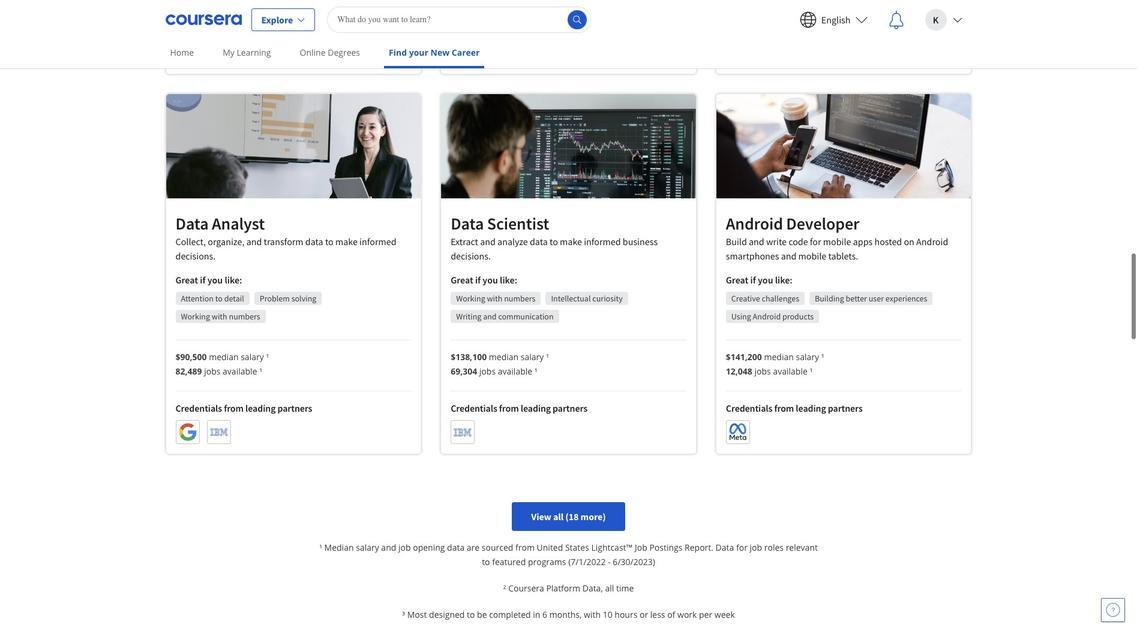 Task type: describe. For each thing, give the bounding box(es) containing it.
intellectual
[[551, 294, 591, 304]]

salary for analyst
[[241, 351, 264, 363]]

² coursera platform data, all time
[[503, 583, 634, 595]]

data analyst collect, organize, and transform data to make informed decisions.
[[176, 213, 396, 262]]

0 horizontal spatial working with numbers
[[181, 311, 260, 322]]

great if you like: for scientist
[[451, 274, 517, 286]]

building better user experiences
[[815, 293, 927, 304]]

curiosity
[[592, 294, 623, 304]]

write
[[766, 236, 787, 248]]

median
[[324, 543, 354, 554]]

great for android developer
[[726, 274, 748, 286]]

data,
[[582, 583, 603, 595]]

find
[[389, 47, 407, 58]]

make inside data scientist extract and analyze data to make informed business decisions.
[[560, 236, 582, 248]]

$90,500
[[176, 351, 207, 363]]

experiences
[[885, 293, 927, 304]]

help center image
[[1106, 604, 1120, 618]]

data for analyst
[[305, 236, 323, 248]]

on
[[904, 236, 914, 248]]

problem
[[260, 293, 290, 304]]

1 vertical spatial working
[[181, 311, 210, 322]]

2 credentials from leading partners button from the left
[[440, 0, 696, 74]]

great for data analyst
[[176, 274, 198, 286]]

job
[[635, 543, 647, 554]]

code
[[789, 236, 808, 248]]

online degrees
[[300, 47, 360, 58]]

report.
[[685, 543, 713, 554]]

challenges
[[762, 293, 799, 304]]

week
[[715, 610, 735, 621]]

2 vertical spatial with
[[584, 610, 601, 621]]

salary for developer
[[796, 351, 819, 363]]

more)
[[581, 511, 606, 523]]

data for data scientist
[[451, 213, 484, 235]]

0 vertical spatial mobile
[[823, 236, 851, 248]]

completed
[[489, 610, 531, 621]]

using android products
[[731, 311, 814, 322]]

products
[[782, 311, 814, 322]]

12,048
[[726, 366, 752, 377]]

explore
[[261, 14, 293, 26]]

opening
[[413, 543, 445, 554]]

most
[[407, 610, 427, 621]]

¹ median salary and job opening data are sourced from united states lightcast™ job postings report. data for job roles relevant to featured programs (7/1/2022 - 6/30/2023)
[[319, 543, 818, 568]]

0 vertical spatial with
[[487, 294, 502, 304]]

using
[[731, 311, 751, 322]]

to left detail
[[215, 293, 223, 304]]

data for data analyst
[[176, 213, 209, 234]]

lightcast™
[[591, 543, 633, 554]]

great if you like: for analyst
[[176, 274, 242, 286]]

like: for scientist
[[500, 274, 517, 286]]

new
[[431, 47, 449, 58]]

k button
[[915, 0, 972, 39]]

you for scientist
[[483, 274, 498, 286]]

career
[[452, 47, 480, 58]]

hours
[[615, 610, 637, 621]]

programs
[[528, 557, 566, 568]]

developer
[[786, 213, 859, 234]]

writing and communication
[[456, 312, 554, 322]]

to inside ¹ median salary and job opening data are sourced from united states lightcast™ job postings report. data for job roles relevant to featured programs (7/1/2022 - 6/30/2023)
[[482, 557, 490, 568]]

if for developer
[[750, 274, 756, 286]]

data inside ¹ median salary and job opening data are sourced from united states lightcast™ job postings report. data for job roles relevant to featured programs (7/1/2022 - 6/30/2023)
[[716, 543, 734, 554]]

apps
[[853, 236, 873, 248]]

0 vertical spatial numbers
[[504, 294, 535, 304]]

$138,100
[[451, 352, 487, 363]]

available for developer
[[773, 366, 807, 377]]

$138,100 median salary ¹ 69,304 jobs available ¹
[[451, 352, 549, 378]]

and right writing
[[483, 312, 497, 322]]

all inside button
[[553, 511, 564, 523]]

building
[[815, 293, 844, 304]]

explore button
[[251, 8, 315, 31]]

build
[[726, 236, 747, 248]]

1 horizontal spatial working with numbers
[[456, 294, 535, 304]]

hosted
[[874, 236, 902, 248]]

informed inside the data analyst collect, organize, and transform data to make informed decisions.
[[359, 236, 396, 248]]

and inside data scientist extract and analyze data to make informed business decisions.
[[480, 236, 496, 248]]

analyze
[[497, 236, 528, 248]]

of
[[667, 610, 675, 621]]

learning
[[237, 47, 271, 58]]

designed
[[429, 610, 465, 621]]

1 vertical spatial android
[[916, 236, 948, 248]]

1 job from the left
[[398, 543, 411, 554]]

my learning link
[[218, 39, 276, 66]]

extract
[[451, 236, 478, 248]]

from inside ¹ median salary and job opening data are sourced from united states lightcast™ job postings report. data for job roles relevant to featured programs (7/1/2022 - 6/30/2023)
[[515, 543, 535, 554]]

²
[[503, 583, 506, 595]]

to inside data scientist extract and analyze data to make informed business decisions.
[[550, 236, 558, 248]]

³ most designed to be completed in 6 months, with 10 hours or less of work per week
[[402, 610, 735, 621]]

salary for scientist
[[521, 352, 544, 363]]

$141,200 median salary ¹ 12,048 jobs available ¹
[[726, 351, 824, 377]]

1 horizontal spatial working
[[456, 294, 485, 304]]

coursera image
[[165, 10, 242, 29]]

per
[[699, 610, 712, 621]]

problem solving
[[260, 293, 316, 304]]

find your new career
[[389, 47, 480, 58]]

jobs for analyst
[[204, 366, 220, 377]]

³
[[402, 610, 405, 621]]

-
[[608, 557, 611, 568]]

states
[[565, 543, 589, 554]]

better
[[846, 293, 867, 304]]

organize,
[[208, 236, 244, 248]]

0 horizontal spatial with
[[212, 311, 227, 322]]

to inside the data analyst collect, organize, and transform data to make informed decisions.
[[325, 236, 333, 248]]

or
[[640, 610, 648, 621]]

69,304
[[451, 366, 477, 378]]

k
[[933, 14, 939, 26]]

my learning
[[223, 47, 271, 58]]

view all (18 more)
[[531, 511, 606, 523]]

communication
[[498, 312, 554, 322]]

3 credentials from leading partners button from the left
[[716, 0, 972, 74]]

home
[[170, 47, 194, 58]]



Task type: vqa. For each thing, say whether or not it's contained in the screenshot.
Scientist's the Great if you like:
yes



Task type: locate. For each thing, give the bounding box(es) containing it.
credentials from leading partners
[[726, 3, 863, 15], [176, 18, 312, 30], [451, 22, 587, 34], [726, 402, 863, 414], [176, 402, 312, 414], [451, 403, 587, 415]]

and left opening
[[381, 543, 396, 554]]

for left roles
[[736, 543, 748, 554]]

all left time
[[605, 583, 614, 595]]

android developer build and write code for mobile apps hosted on android smartphones and mobile tablets.
[[726, 213, 948, 262]]

data for median
[[447, 543, 465, 554]]

data inside the data analyst collect, organize, and transform data to make informed decisions.
[[305, 236, 323, 248]]

median inside $141,200 median salary ¹ 12,048 jobs available ¹
[[764, 351, 794, 363]]

0 horizontal spatial all
[[553, 511, 564, 523]]

salary inside $138,100 median salary ¹ 69,304 jobs available ¹
[[521, 352, 544, 363]]

2 horizontal spatial like:
[[775, 274, 792, 286]]

and
[[749, 236, 764, 248], [246, 236, 262, 248], [480, 236, 496, 248], [781, 250, 796, 262], [483, 312, 497, 322], [381, 543, 396, 554]]

salary inside ¹ median salary and job opening data are sourced from united states lightcast™ job postings report. data for job roles relevant to featured programs (7/1/2022 - 6/30/2023)
[[356, 543, 379, 554]]

english
[[821, 14, 851, 26]]

decisions.
[[176, 250, 216, 262], [451, 250, 491, 262]]

0 horizontal spatial decisions.
[[176, 250, 216, 262]]

jobs inside $141,200 median salary ¹ 12,048 jobs available ¹
[[754, 366, 771, 377]]

available for analyst
[[223, 366, 257, 377]]

mobile
[[823, 236, 851, 248], [798, 250, 826, 262]]

great up attention
[[176, 274, 198, 286]]

0 horizontal spatial if
[[200, 274, 206, 286]]

online degrees link
[[295, 39, 365, 66]]

2 horizontal spatial great
[[726, 274, 748, 286]]

0 vertical spatial for
[[810, 236, 821, 248]]

jobs right 69,304
[[479, 366, 496, 378]]

(7/1/2022
[[568, 557, 606, 568]]

1 horizontal spatial data
[[451, 213, 484, 235]]

0 horizontal spatial median
[[209, 351, 239, 363]]

1 horizontal spatial credentials from leading partners button
[[440, 0, 696, 74]]

decisions. down extract
[[451, 250, 491, 262]]

median right '$90,500' at bottom left
[[209, 351, 239, 363]]

1 horizontal spatial great if you like:
[[451, 274, 517, 286]]

What do you want to learn? text field
[[327, 6, 591, 33]]

coursera
[[508, 583, 544, 595]]

working
[[456, 294, 485, 304], [181, 311, 210, 322]]

data scientist image
[[441, 94, 696, 199]]

jobs right the 12,048
[[754, 366, 771, 377]]

available inside $90,500 median salary ¹ 82,489 jobs available ¹
[[223, 366, 257, 377]]

great if you like:
[[726, 274, 792, 286], [176, 274, 242, 286], [451, 274, 517, 286]]

1 credentials from leading partners button from the left
[[165, 0, 421, 74]]

jobs for developer
[[754, 366, 771, 377]]

and right extract
[[480, 236, 496, 248]]

informed
[[359, 236, 396, 248], [584, 236, 621, 248]]

for
[[810, 236, 821, 248], [736, 543, 748, 554]]

2 horizontal spatial you
[[758, 274, 773, 286]]

1 horizontal spatial all
[[605, 583, 614, 595]]

and up the 'smartphones'
[[749, 236, 764, 248]]

less
[[650, 610, 665, 621]]

working up writing
[[456, 294, 485, 304]]

for right code
[[810, 236, 821, 248]]

english button
[[790, 0, 877, 39]]

solving
[[291, 293, 316, 304]]

like: up writing and communication
[[500, 274, 517, 286]]

data scientist extract and analyze data to make informed business decisions.
[[451, 213, 658, 262]]

0 horizontal spatial available
[[223, 366, 257, 377]]

you up attention to detail
[[207, 274, 223, 286]]

with
[[487, 294, 502, 304], [212, 311, 227, 322], [584, 610, 601, 621]]

2 vertical spatial android
[[753, 311, 781, 322]]

jobs right 82,489
[[204, 366, 220, 377]]

0 horizontal spatial credentials from leading partners button
[[165, 0, 421, 74]]

2 job from the left
[[750, 543, 762, 554]]

1 horizontal spatial informed
[[584, 236, 621, 248]]

postings
[[649, 543, 682, 554]]

like: up detail
[[225, 274, 242, 286]]

jobs for scientist
[[479, 366, 496, 378]]

smartphones
[[726, 250, 779, 262]]

are
[[467, 543, 480, 554]]

0 horizontal spatial great if you like:
[[176, 274, 242, 286]]

like:
[[775, 274, 792, 286], [225, 274, 242, 286], [500, 274, 517, 286]]

great if you like: up writing
[[451, 274, 517, 286]]

detail
[[224, 293, 244, 304]]

attention
[[181, 293, 214, 304]]

make
[[335, 236, 357, 248], [560, 236, 582, 248]]

1 horizontal spatial for
[[810, 236, 821, 248]]

android down creative challenges
[[753, 311, 781, 322]]

online
[[300, 47, 326, 58]]

business
[[623, 236, 658, 248]]

2 horizontal spatial credentials from leading partners button
[[716, 0, 972, 74]]

my
[[223, 47, 235, 58]]

you
[[758, 274, 773, 286], [207, 274, 223, 286], [483, 274, 498, 286]]

1 vertical spatial mobile
[[798, 250, 826, 262]]

1 horizontal spatial you
[[483, 274, 498, 286]]

decisions. for analyst
[[176, 250, 216, 262]]

mobile up tablets.
[[823, 236, 851, 248]]

like: up challenges
[[775, 274, 792, 286]]

data
[[305, 236, 323, 248], [530, 236, 548, 248], [447, 543, 465, 554]]

$141,200
[[726, 351, 762, 363]]

0 horizontal spatial informed
[[359, 236, 396, 248]]

median for developer
[[764, 351, 794, 363]]

and down analyst
[[246, 236, 262, 248]]

great if you like: up creative challenges
[[726, 274, 792, 286]]

numbers
[[504, 294, 535, 304], [229, 311, 260, 322]]

partners
[[828, 3, 863, 15], [277, 18, 312, 30], [553, 22, 587, 34], [828, 402, 863, 414], [277, 402, 312, 414], [553, 403, 587, 415]]

mobile down code
[[798, 250, 826, 262]]

0 horizontal spatial job
[[398, 543, 411, 554]]

all
[[553, 511, 564, 523], [605, 583, 614, 595]]

credentials from leading partners button
[[165, 0, 421, 74], [440, 0, 696, 74], [716, 0, 972, 74]]

0 horizontal spatial jobs
[[204, 366, 220, 377]]

to right analyze
[[550, 236, 558, 248]]

0 horizontal spatial for
[[736, 543, 748, 554]]

working with numbers down attention to detail
[[181, 311, 260, 322]]

data inside the data analyst collect, organize, and transform data to make informed decisions.
[[176, 213, 209, 234]]

data up collect,
[[176, 213, 209, 234]]

view
[[531, 511, 551, 523]]

to down 'sourced'
[[482, 557, 490, 568]]

work
[[677, 610, 697, 621]]

¹ inside ¹ median salary and job opening data are sourced from united states lightcast™ job postings report. data for job roles relevant to featured programs (7/1/2022 - 6/30/2023)
[[319, 543, 322, 554]]

like: for analyst
[[225, 274, 242, 286]]

leading
[[796, 3, 826, 15], [245, 18, 276, 30], [521, 22, 551, 34], [796, 402, 826, 414], [245, 402, 276, 414], [521, 403, 551, 415]]

job left opening
[[398, 543, 411, 554]]

collect,
[[176, 236, 206, 248]]

from
[[774, 3, 794, 15], [224, 18, 244, 30], [499, 22, 519, 34], [774, 402, 794, 414], [224, 402, 244, 414], [499, 403, 519, 415], [515, 543, 535, 554]]

1 horizontal spatial job
[[750, 543, 762, 554]]

2 horizontal spatial available
[[773, 366, 807, 377]]

android right on
[[916, 236, 948, 248]]

platform
[[546, 583, 580, 595]]

median for analyst
[[209, 351, 239, 363]]

time
[[616, 583, 634, 595]]

creative challenges
[[731, 293, 799, 304]]

available inside $141,200 median salary ¹ 12,048 jobs available ¹
[[773, 366, 807, 377]]

data analyst image
[[166, 94, 421, 198]]

you up writing and communication
[[483, 274, 498, 286]]

great up writing
[[451, 274, 473, 286]]

0 horizontal spatial great
[[176, 274, 198, 286]]

median inside $90,500 median salary ¹ 82,489 jobs available ¹
[[209, 351, 239, 363]]

1 horizontal spatial if
[[475, 274, 481, 286]]

data left are
[[447, 543, 465, 554]]

1 vertical spatial working with numbers
[[181, 311, 260, 322]]

0 horizontal spatial numbers
[[229, 311, 260, 322]]

great up creative
[[726, 274, 748, 286]]

home link
[[165, 39, 199, 66]]

to left be
[[467, 610, 475, 621]]

None search field
[[327, 6, 591, 33]]

0 horizontal spatial you
[[207, 274, 223, 286]]

analyst
[[212, 213, 265, 234]]

numbers up communication
[[504, 294, 535, 304]]

2 horizontal spatial data
[[716, 543, 734, 554]]

data inside ¹ median salary and job opening data are sourced from united states lightcast™ job postings report. data for job roles relevant to featured programs (7/1/2022 - 6/30/2023)
[[447, 543, 465, 554]]

data right analyze
[[530, 236, 548, 248]]

for inside ¹ median salary and job opening data are sourced from united states lightcast™ job postings report. data for job roles relevant to featured programs (7/1/2022 - 6/30/2023)
[[736, 543, 748, 554]]

you up creative challenges
[[758, 274, 773, 286]]

if up creative
[[750, 274, 756, 286]]

0 vertical spatial android
[[726, 213, 783, 234]]

months,
[[549, 610, 582, 621]]

2 horizontal spatial if
[[750, 274, 756, 286]]

united
[[537, 543, 563, 554]]

data up extract
[[451, 213, 484, 235]]

1 horizontal spatial make
[[560, 236, 582, 248]]

like: for developer
[[775, 274, 792, 286]]

great if you like: for developer
[[726, 274, 792, 286]]

writing
[[456, 312, 481, 322]]

$90,500 median salary ¹ 82,489 jobs available ¹
[[176, 351, 269, 377]]

and inside the data analyst collect, organize, and transform data to make informed decisions.
[[246, 236, 262, 248]]

for inside the android developer build and write code for mobile apps hosted on android smartphones and mobile tablets.
[[810, 236, 821, 248]]

1 horizontal spatial with
[[487, 294, 502, 304]]

0 vertical spatial working
[[456, 294, 485, 304]]

numbers down detail
[[229, 311, 260, 322]]

1 vertical spatial for
[[736, 543, 748, 554]]

if for analyst
[[200, 274, 206, 286]]

2 horizontal spatial jobs
[[754, 366, 771, 377]]

available for scientist
[[498, 366, 532, 378]]

android up "build"
[[726, 213, 783, 234]]

6
[[542, 610, 547, 621]]

you for analyst
[[207, 274, 223, 286]]

and down code
[[781, 250, 796, 262]]

available inside $138,100 median salary ¹ 69,304 jobs available ¹
[[498, 366, 532, 378]]

find your new career link
[[384, 39, 484, 68]]

to right transform
[[325, 236, 333, 248]]

great
[[726, 274, 748, 286], [176, 274, 198, 286], [451, 274, 473, 286]]

if up attention
[[200, 274, 206, 286]]

0 horizontal spatial working
[[181, 311, 210, 322]]

if up writing
[[475, 274, 481, 286]]

median right $138,100
[[489, 352, 519, 363]]

0 horizontal spatial make
[[335, 236, 357, 248]]

working with numbers up writing and communication
[[456, 294, 535, 304]]

1 horizontal spatial jobs
[[479, 366, 496, 378]]

median for scientist
[[489, 352, 519, 363]]

decisions. inside data scientist extract and analyze data to make informed business decisions.
[[451, 250, 491, 262]]

(18
[[565, 511, 579, 523]]

2 horizontal spatial data
[[530, 236, 548, 248]]

0 vertical spatial all
[[553, 511, 564, 523]]

in
[[533, 610, 540, 621]]

scientist
[[487, 213, 549, 235]]

decisions. inside the data analyst collect, organize, and transform data to make informed decisions.
[[176, 250, 216, 262]]

median right $141,200
[[764, 351, 794, 363]]

with left 10
[[584, 610, 601, 621]]

available right the 12,048
[[773, 366, 807, 377]]

if for scientist
[[475, 274, 481, 286]]

1 vertical spatial with
[[212, 311, 227, 322]]

great for data scientist
[[451, 274, 473, 286]]

0 horizontal spatial like:
[[225, 274, 242, 286]]

2 horizontal spatial median
[[764, 351, 794, 363]]

1 horizontal spatial like:
[[500, 274, 517, 286]]

android
[[726, 213, 783, 234], [916, 236, 948, 248], [753, 311, 781, 322]]

1 horizontal spatial median
[[489, 352, 519, 363]]

data inside data scientist extract and analyze data to make informed business decisions.
[[530, 236, 548, 248]]

job left roles
[[750, 543, 762, 554]]

salary inside $90,500 median salary ¹ 82,489 jobs available ¹
[[241, 351, 264, 363]]

job
[[398, 543, 411, 554], [750, 543, 762, 554]]

decisions. for scientist
[[451, 250, 491, 262]]

2 horizontal spatial with
[[584, 610, 601, 621]]

make inside the data analyst collect, organize, and transform data to make informed decisions.
[[335, 236, 357, 248]]

with up writing and communication
[[487, 294, 502, 304]]

1 vertical spatial all
[[605, 583, 614, 595]]

data inside data scientist extract and analyze data to make informed business decisions.
[[451, 213, 484, 235]]

82,489
[[176, 366, 202, 377]]

1 vertical spatial numbers
[[229, 311, 260, 322]]

jobs inside $138,100 median salary ¹ 69,304 jobs available ¹
[[479, 366, 496, 378]]

1 horizontal spatial decisions.
[[451, 250, 491, 262]]

1 horizontal spatial numbers
[[504, 294, 535, 304]]

user
[[869, 293, 884, 304]]

data right report.
[[716, 543, 734, 554]]

salary inside $141,200 median salary ¹ 12,048 jobs available ¹
[[796, 351, 819, 363]]

1 horizontal spatial data
[[447, 543, 465, 554]]

informed inside data scientist extract and analyze data to make informed business decisions.
[[584, 236, 621, 248]]

2 horizontal spatial great if you like:
[[726, 274, 792, 286]]

1 horizontal spatial available
[[498, 366, 532, 378]]

decisions. down collect,
[[176, 250, 216, 262]]

0 horizontal spatial data
[[176, 213, 209, 234]]

working down attention
[[181, 311, 210, 322]]

1 horizontal spatial great
[[451, 274, 473, 286]]

attention to detail
[[181, 293, 244, 304]]

available right 69,304
[[498, 366, 532, 378]]

0 horizontal spatial data
[[305, 236, 323, 248]]

data right transform
[[305, 236, 323, 248]]

relevant
[[786, 543, 818, 554]]

and inside ¹ median salary and job opening data are sourced from united states lightcast™ job postings report. data for job roles relevant to featured programs (7/1/2022 - 6/30/2023)
[[381, 543, 396, 554]]

tablets.
[[828, 250, 858, 262]]

intellectual curiosity
[[551, 294, 623, 304]]

great if you like: up attention to detail
[[176, 274, 242, 286]]

available right 82,489
[[223, 366, 257, 377]]

0 vertical spatial working with numbers
[[456, 294, 535, 304]]

you for developer
[[758, 274, 773, 286]]

jobs inside $90,500 median salary ¹ 82,489 jobs available ¹
[[204, 366, 220, 377]]

all left '(18'
[[553, 511, 564, 523]]

with down attention to detail
[[212, 311, 227, 322]]

median inside $138,100 median salary ¹ 69,304 jobs available ¹
[[489, 352, 519, 363]]



